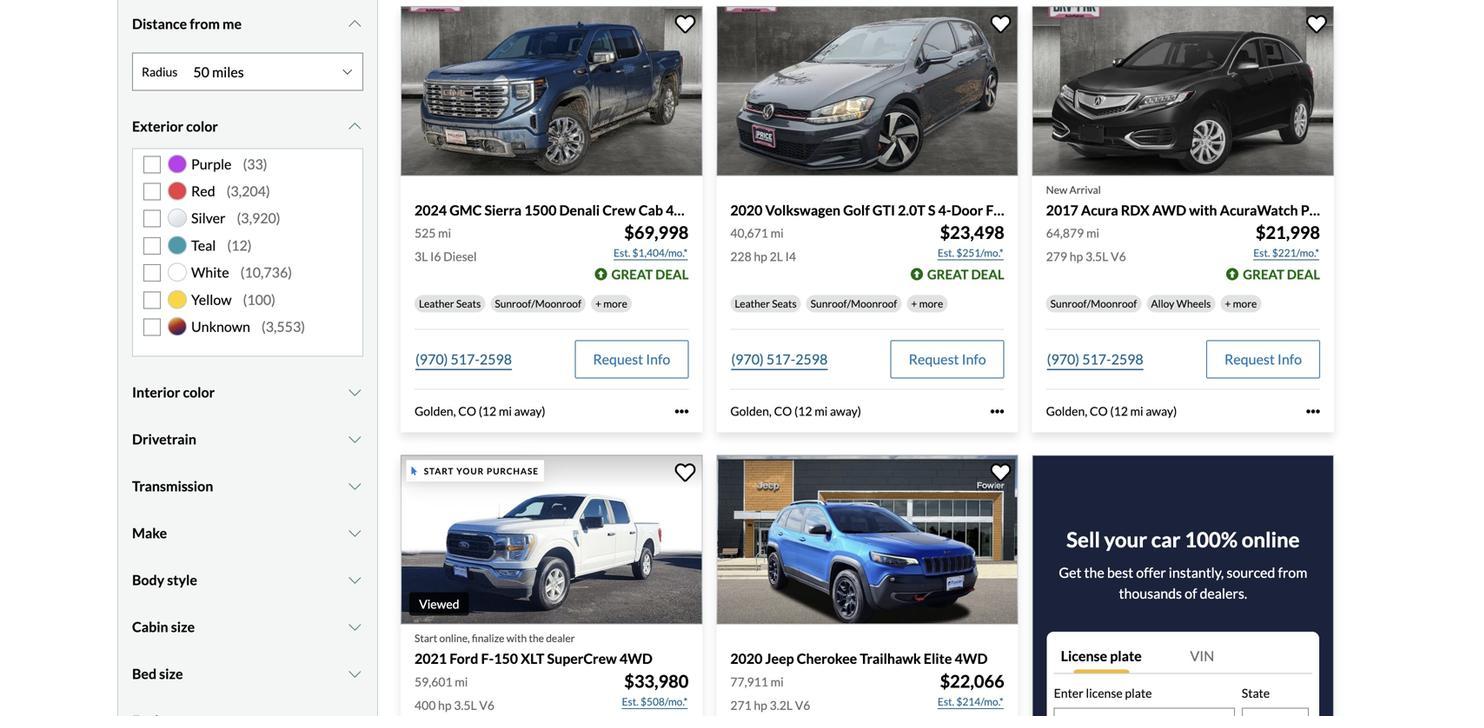 Task type: describe. For each thing, give the bounding box(es) containing it.
radius
[[142, 64, 178, 79]]

2021
[[415, 650, 447, 667]]

your for car
[[1104, 527, 1147, 552]]

mi inside 59,601 mi 400 hp 3.5l v6
[[455, 674, 468, 689]]

3 co from the left
[[1090, 404, 1108, 419]]

leather seats for $69,998
[[419, 297, 481, 310]]

downpour metallic 2024 gmc sierra 1500 denali crew cab 4wd pickup truck four-wheel drive automatic image
[[401, 6, 703, 176]]

acurawatch
[[1220, 202, 1298, 219]]

(100)
[[243, 291, 276, 308]]

door
[[951, 202, 983, 219]]

i6
[[430, 249, 441, 264]]

new arrival 2017 acura rdx awd with acurawatch plus package
[[1046, 183, 1382, 219]]

chevron down image inside 'transmission' dropdown button
[[346, 480, 363, 493]]

(3,553)
[[262, 318, 305, 335]]

the inside get the best offer instantly, sourced from thousands of dealers.
[[1084, 564, 1105, 581]]

(970) 517-2598 for $23,498
[[731, 351, 828, 368]]

sunroof/moonroof for $23,498
[[811, 297, 897, 310]]

$21,998 est. $221/mo.*
[[1254, 222, 1320, 259]]

interior color
[[132, 384, 215, 401]]

3.5l for $33,980
[[454, 698, 477, 713]]

3l
[[415, 249, 428, 264]]

279
[[1046, 249, 1067, 264]]

body style button
[[132, 559, 363, 602]]

59,601 mi 400 hp 3.5l v6
[[415, 674, 495, 713]]

drivetrain
[[132, 431, 196, 448]]

request info for $69,998
[[593, 351, 670, 368]]

get the best offer instantly, sourced from thousands of dealers.
[[1059, 564, 1308, 602]]

2598 for $69,998
[[480, 351, 512, 368]]

request info button for $23,498
[[891, 340, 1005, 379]]

2.0t
[[898, 202, 926, 219]]

517- for $69,998
[[451, 351, 480, 368]]

est. inside the $33,980 est. $508/mo.*
[[622, 695, 639, 708]]

transmission button
[[132, 465, 363, 508]]

100%
[[1185, 527, 1238, 552]]

2l
[[770, 249, 783, 264]]

2 horizontal spatial 4wd
[[955, 650, 988, 667]]

1 ellipsis h image from the left
[[675, 405, 689, 418]]

Enter license plate field
[[1055, 709, 1234, 716]]

red
[[191, 183, 215, 199]]

seats for $23,498
[[772, 297, 797, 310]]

sourced
[[1227, 564, 1275, 581]]

interior color button
[[132, 371, 363, 414]]

517- for $23,498
[[767, 351, 796, 368]]

teal
[[191, 237, 216, 254]]

unknown
[[191, 318, 250, 335]]

$23,498 est. $251/mo.*
[[938, 222, 1005, 259]]

distance from me button
[[132, 2, 363, 46]]

bed
[[132, 666, 157, 683]]

interior
[[132, 384, 180, 401]]

525 mi 3l i6 diesel
[[415, 226, 477, 264]]

chevron down image for make
[[346, 526, 363, 540]]

me
[[223, 15, 242, 32]]

gti
[[873, 202, 895, 219]]

golf
[[843, 202, 870, 219]]

hp for $23,498
[[754, 249, 767, 264]]

est. $251/mo.* button
[[937, 244, 1005, 262]]

3 sunroof/moonroof from the left
[[1051, 297, 1137, 310]]

license plate
[[1061, 648, 1142, 665]]

77,911 mi 271 hp 3.2l v6
[[730, 674, 810, 713]]

(10,736)
[[240, 264, 292, 281]]

3 away) from the left
[[1146, 404, 1177, 419]]

gmc
[[450, 202, 482, 219]]

package
[[1330, 202, 1382, 219]]

wheels
[[1177, 297, 1211, 310]]

mi inside 77,911 mi 271 hp 3.2l v6
[[771, 674, 784, 689]]

3 + more from the left
[[1225, 297, 1257, 310]]

$22,066 est. $214/mo.*
[[938, 671, 1005, 708]]

(3,204)
[[227, 183, 270, 199]]

great deal for $23,498
[[927, 267, 1005, 282]]

request info button for $69,998
[[575, 340, 689, 379]]

77,911
[[730, 674, 768, 689]]

from inside dropdown button
[[190, 15, 220, 32]]

dealer
[[546, 632, 575, 645]]

mi inside 525 mi 3l i6 diesel
[[438, 226, 451, 241]]

1 horizontal spatial 4wd
[[666, 202, 699, 219]]

cabin size button
[[132, 606, 363, 649]]

co for $69,998
[[458, 404, 476, 419]]

request for $23,498
[[909, 351, 959, 368]]

3 (970) from the left
[[1047, 351, 1080, 368]]

v6 for $21,998
[[1111, 249, 1126, 264]]

(12 for $23,498
[[795, 404, 812, 419]]

your for purchase
[[457, 466, 484, 476]]

bed size button
[[132, 653, 363, 696]]

v6 for $33,980
[[479, 698, 495, 713]]

chevron down image for size
[[346, 667, 363, 681]]

deal for $23,498
[[971, 267, 1005, 282]]

style
[[167, 572, 197, 589]]

cabin size
[[132, 619, 195, 636]]

2017
[[1046, 202, 1079, 219]]

s
[[928, 202, 936, 219]]

request for $69,998
[[593, 351, 643, 368]]

crew
[[603, 202, 636, 219]]

state
[[1242, 686, 1270, 701]]

v6 for $22,066
[[795, 698, 810, 713]]

$23,498
[[940, 222, 1005, 243]]

offer
[[1136, 564, 1166, 581]]

59,601
[[415, 674, 452, 689]]

est. for $23,498
[[938, 247, 954, 259]]

4wd inside start online, finalize with the dealer 2021 ford f-150 xlt supercrew 4wd
[[620, 650, 653, 667]]

great deal for $69,998
[[611, 267, 689, 282]]

vin tab
[[1183, 639, 1313, 674]]

64,879
[[1046, 226, 1084, 241]]

body
[[132, 572, 164, 589]]

i4
[[785, 249, 796, 264]]

car
[[1151, 527, 1181, 552]]

co for $23,498
[[774, 404, 792, 419]]

yellow
[[191, 291, 232, 308]]

purple
[[191, 155, 232, 172]]

40,671 mi 228 hp 2l i4
[[730, 226, 796, 264]]

$508/mo.*
[[641, 695, 688, 708]]

crystal black pearl 2017 acura rdx awd with acurawatch plus package suv / crossover all-wheel drive automatic image
[[1032, 6, 1334, 176]]

exterior color button
[[132, 105, 363, 148]]

diesel
[[443, 249, 477, 264]]

body style
[[132, 572, 197, 589]]

from inside get the best offer instantly, sourced from thousands of dealers.
[[1278, 564, 1308, 581]]

(970) for $69,998
[[415, 351, 448, 368]]

dark iron blue metallic 2020 volkswagen golf gti 2.0t s 4-door fwd hatchback front-wheel drive 7-speed automatic image
[[717, 6, 1018, 176]]

color for interior color
[[183, 384, 215, 401]]

golden, for $23,498
[[730, 404, 772, 419]]

great for $69,998
[[611, 267, 653, 282]]

plus
[[1301, 202, 1327, 219]]

start your purchase
[[424, 466, 539, 476]]

fwd
[[986, 202, 1019, 219]]

rdx
[[1121, 202, 1150, 219]]

3 request info from the left
[[1225, 351, 1302, 368]]

new
[[1046, 183, 1068, 196]]

size for cabin size
[[171, 619, 195, 636]]

license
[[1086, 686, 1123, 701]]

exterior color
[[132, 118, 218, 135]]

sell your car 100% online
[[1067, 527, 1300, 552]]

start for start your purchase
[[424, 466, 454, 476]]

150
[[494, 650, 518, 667]]

cab
[[639, 202, 663, 219]]

est. $221/mo.* button
[[1253, 244, 1320, 262]]

jeep
[[765, 650, 794, 667]]

est. $214/mo.* button
[[937, 693, 1005, 710]]

cherokee
[[797, 650, 857, 667]]

(970) 517-2598 button for $23,498
[[730, 340, 829, 379]]



Task type: vqa. For each thing, say whether or not it's contained in the screenshot.
has
no



Task type: locate. For each thing, give the bounding box(es) containing it.
est.
[[614, 247, 630, 259], [938, 247, 954, 259], [1254, 247, 1270, 259], [622, 695, 639, 708], [938, 695, 954, 708]]

start up '2021'
[[415, 632, 437, 645]]

2 horizontal spatial deal
[[1287, 267, 1320, 282]]

from left the me
[[190, 15, 220, 32]]

2 horizontal spatial golden,
[[1046, 404, 1088, 419]]

1 chevron down image from the top
[[346, 480, 363, 493]]

0 horizontal spatial the
[[529, 632, 544, 645]]

1 horizontal spatial sunroof/moonroof
[[811, 297, 897, 310]]

2 (970) from the left
[[731, 351, 764, 368]]

0 vertical spatial 2020
[[730, 202, 763, 219]]

exterior
[[132, 118, 183, 135]]

1 chevron down image from the top
[[346, 17, 363, 31]]

0 horizontal spatial 4wd
[[620, 650, 653, 667]]

0 horizontal spatial 517-
[[451, 351, 480, 368]]

0 horizontal spatial from
[[190, 15, 220, 32]]

0 horizontal spatial 3.5l
[[454, 698, 477, 713]]

mi inside 40,671 mi 228 hp 2l i4
[[771, 226, 784, 241]]

1 request info button from the left
[[575, 340, 689, 379]]

3 more from the left
[[1233, 297, 1257, 310]]

instantly,
[[1169, 564, 1224, 581]]

2 request info button from the left
[[891, 340, 1005, 379]]

seats down diesel
[[456, 297, 481, 310]]

2 horizontal spatial great
[[1243, 267, 1285, 282]]

great down the est. $251/mo.* button
[[927, 267, 969, 282]]

2 leather seats from the left
[[735, 297, 797, 310]]

3 chevron down image from the top
[[346, 386, 363, 400]]

plate right license
[[1110, 648, 1142, 665]]

2020 for $23,498
[[730, 202, 763, 219]]

3 + from the left
[[1225, 297, 1231, 310]]

0 horizontal spatial info
[[646, 351, 670, 368]]

size right cabin
[[171, 619, 195, 636]]

leather for $23,498
[[735, 297, 770, 310]]

1 vertical spatial 3.5l
[[454, 698, 477, 713]]

1 (970) 517-2598 from the left
[[415, 351, 512, 368]]

hp right 271
[[754, 698, 767, 713]]

1 horizontal spatial co
[[774, 404, 792, 419]]

silver
[[191, 210, 226, 227]]

2 horizontal spatial v6
[[1111, 249, 1126, 264]]

tab list
[[1054, 639, 1313, 674]]

info for $23,498
[[962, 351, 986, 368]]

leather
[[419, 297, 454, 310], [735, 297, 770, 310]]

plate up enter license plate 'field'
[[1125, 686, 1152, 701]]

2 2020 from the top
[[730, 650, 763, 667]]

start
[[424, 466, 454, 476], [415, 632, 437, 645]]

0 vertical spatial size
[[171, 619, 195, 636]]

2 horizontal spatial more
[[1233, 297, 1257, 310]]

1 horizontal spatial request info
[[909, 351, 986, 368]]

est. inside the $69,998 est. $1,404/mo.*
[[614, 247, 630, 259]]

ford
[[450, 650, 478, 667]]

volkswagen
[[765, 202, 841, 219]]

1 great deal from the left
[[611, 267, 689, 282]]

3.5l for $21,998
[[1086, 249, 1109, 264]]

1 (970) 517-2598 button from the left
[[415, 340, 513, 379]]

chevron down image for exterior color
[[346, 120, 363, 134]]

elite
[[924, 650, 952, 667]]

great for $23,498
[[927, 267, 969, 282]]

color for exterior color
[[186, 118, 218, 135]]

2 horizontal spatial 2598
[[1111, 351, 1144, 368]]

1 seats from the left
[[456, 297, 481, 310]]

golden, for $69,998
[[415, 404, 456, 419]]

away) for $23,498
[[830, 404, 861, 419]]

hp inside 59,601 mi 400 hp 3.5l v6
[[438, 698, 452, 713]]

1 vertical spatial size
[[159, 666, 183, 683]]

request info for $23,498
[[909, 351, 986, 368]]

1 great from the left
[[611, 267, 653, 282]]

v6 inside 64,879 mi 279 hp 3.5l v6
[[1111, 249, 1126, 264]]

1 horizontal spatial seats
[[772, 297, 797, 310]]

2 + from the left
[[911, 297, 917, 310]]

1 horizontal spatial away)
[[830, 404, 861, 419]]

great down est. $221/mo.* button
[[1243, 267, 1285, 282]]

leather seats down 2l
[[735, 297, 797, 310]]

hp right the 279
[[1070, 249, 1083, 264]]

(970) 517-2598 for $69,998
[[415, 351, 512, 368]]

1 request info from the left
[[593, 351, 670, 368]]

64,879 mi 279 hp 3.5l v6
[[1046, 226, 1126, 264]]

denali
[[559, 202, 600, 219]]

chevron down image for distance from me
[[346, 17, 363, 31]]

2 (12 from the left
[[795, 404, 812, 419]]

2 horizontal spatial +
[[1225, 297, 1231, 310]]

0 horizontal spatial deal
[[655, 267, 689, 282]]

1 horizontal spatial great
[[927, 267, 969, 282]]

0 horizontal spatial co
[[458, 404, 476, 419]]

2 horizontal spatial request
[[1225, 351, 1275, 368]]

ellipsis h image
[[675, 405, 689, 418], [1306, 405, 1320, 418]]

1 golden, co (12 mi away) from the left
[[415, 404, 546, 419]]

0 vertical spatial color
[[186, 118, 218, 135]]

1 horizontal spatial great deal
[[927, 267, 1005, 282]]

great for $21,998
[[1243, 267, 1285, 282]]

1 info from the left
[[646, 351, 670, 368]]

2 + more from the left
[[911, 297, 943, 310]]

2 seats from the left
[[772, 297, 797, 310]]

trailhawk
[[860, 650, 921, 667]]

3 request info button from the left
[[1206, 340, 1320, 379]]

license plate tab
[[1054, 639, 1183, 674]]

vin
[[1190, 648, 1214, 665]]

with up 150
[[507, 632, 527, 645]]

2 horizontal spatial (12
[[1110, 404, 1128, 419]]

+ for $69,998
[[595, 297, 601, 310]]

info for $69,998
[[646, 351, 670, 368]]

0 horizontal spatial + more
[[595, 297, 628, 310]]

your up best
[[1104, 527, 1147, 552]]

0 vertical spatial start
[[424, 466, 454, 476]]

2 chevron down image from the top
[[346, 120, 363, 134]]

3 request from the left
[[1225, 351, 1275, 368]]

the inside start online, finalize with the dealer 2021 ford f-150 xlt supercrew 4wd
[[529, 632, 544, 645]]

mi inside 64,879 mi 279 hp 3.5l v6
[[1086, 226, 1100, 241]]

hp inside 40,671 mi 228 hp 2l i4
[[754, 249, 767, 264]]

color
[[186, 118, 218, 135], [183, 384, 215, 401]]

2020 up 77,911
[[730, 650, 763, 667]]

3 2598 from the left
[[1111, 351, 1144, 368]]

1 horizontal spatial request info button
[[891, 340, 1005, 379]]

2020 for $22,066
[[730, 650, 763, 667]]

1 horizontal spatial + more
[[911, 297, 943, 310]]

2 sunroof/moonroof from the left
[[811, 297, 897, 310]]

3 golden, from the left
[[1046, 404, 1088, 419]]

chevron down image inside cabin size dropdown button
[[346, 620, 363, 634]]

great deal down the est. $251/mo.* button
[[927, 267, 1005, 282]]

est. down $21,998
[[1254, 247, 1270, 259]]

(33)
[[243, 155, 267, 172]]

v6 inside 59,601 mi 400 hp 3.5l v6
[[479, 698, 495, 713]]

2 horizontal spatial away)
[[1146, 404, 1177, 419]]

hp right '400'
[[438, 698, 452, 713]]

2 away) from the left
[[830, 404, 861, 419]]

great deal for $21,998
[[1243, 267, 1320, 282]]

1 horizontal spatial request
[[909, 351, 959, 368]]

4wd right cab
[[666, 202, 699, 219]]

0 horizontal spatial request info button
[[575, 340, 689, 379]]

deal down $251/mo.*
[[971, 267, 1005, 282]]

start inside start online, finalize with the dealer 2021 ford f-150 xlt supercrew 4wd
[[415, 632, 437, 645]]

+ more for $23,498
[[911, 297, 943, 310]]

4wd up $22,066
[[955, 650, 988, 667]]

acura
[[1081, 202, 1118, 219]]

1 request from the left
[[593, 351, 643, 368]]

1 horizontal spatial from
[[1278, 564, 1308, 581]]

+
[[595, 297, 601, 310], [911, 297, 917, 310], [1225, 297, 1231, 310]]

the right get
[[1084, 564, 1105, 581]]

color up purple
[[186, 118, 218, 135]]

1 leather from the left
[[419, 297, 454, 310]]

great deal
[[611, 267, 689, 282], [927, 267, 1005, 282], [1243, 267, 1320, 282]]

$22,066
[[940, 671, 1005, 692]]

1 away) from the left
[[514, 404, 546, 419]]

517-
[[451, 351, 480, 368], [767, 351, 796, 368], [1082, 351, 1111, 368]]

online
[[1242, 527, 1300, 552]]

2 horizontal spatial great deal
[[1243, 267, 1320, 282]]

est. left $1,404/mo.*
[[614, 247, 630, 259]]

more right 'wheels' on the right
[[1233, 297, 1257, 310]]

$1,404/mo.*
[[632, 247, 688, 259]]

hp inside 77,911 mi 271 hp 3.2l v6
[[754, 698, 767, 713]]

1 deal from the left
[[655, 267, 689, 282]]

from down online
[[1278, 564, 1308, 581]]

alloy wheels
[[1151, 297, 1211, 310]]

1 horizontal spatial deal
[[971, 267, 1005, 282]]

5 chevron down image from the top
[[346, 526, 363, 540]]

leather down 228
[[735, 297, 770, 310]]

color right interior
[[183, 384, 215, 401]]

0 vertical spatial from
[[190, 15, 220, 32]]

3.5l
[[1086, 249, 1109, 264], [454, 698, 477, 713]]

leather seats
[[419, 297, 481, 310], [735, 297, 797, 310]]

transmission
[[132, 478, 213, 495]]

1 2598 from the left
[[480, 351, 512, 368]]

2 horizontal spatial + more
[[1225, 297, 1257, 310]]

chevron down image inside bed size dropdown button
[[346, 667, 363, 681]]

0 horizontal spatial leather
[[419, 297, 454, 310]]

seats for $69,998
[[456, 297, 481, 310]]

f-
[[481, 650, 494, 667]]

2598
[[480, 351, 512, 368], [796, 351, 828, 368], [1111, 351, 1144, 368]]

1 vertical spatial from
[[1278, 564, 1308, 581]]

1 horizontal spatial leather seats
[[735, 297, 797, 310]]

1 horizontal spatial (970) 517-2598 button
[[730, 340, 829, 379]]

chevron down image for drivetrain
[[346, 433, 363, 447]]

3 517- from the left
[[1082, 351, 1111, 368]]

with inside new arrival 2017 acura rdx awd with acurawatch plus package
[[1189, 202, 1217, 219]]

2 horizontal spatial (970) 517-2598 button
[[1046, 340, 1145, 379]]

supercrew
[[547, 650, 617, 667]]

more down the est. $251/mo.* button
[[919, 297, 943, 310]]

1 horizontal spatial golden, co (12 mi away)
[[730, 404, 861, 419]]

with right "awd" on the top right of the page
[[1189, 202, 1217, 219]]

2 golden, co (12 mi away) from the left
[[730, 404, 861, 419]]

(12)
[[227, 237, 252, 254]]

the
[[1084, 564, 1105, 581], [529, 632, 544, 645]]

golden, co (12 mi away) for $69,998
[[415, 404, 546, 419]]

0 horizontal spatial great
[[611, 267, 653, 282]]

$221/mo.*
[[1272, 247, 1319, 259]]

3 golden, co (12 mi away) from the left
[[1046, 404, 1177, 419]]

1 co from the left
[[458, 404, 476, 419]]

3 (970) 517-2598 from the left
[[1047, 351, 1144, 368]]

2 co from the left
[[774, 404, 792, 419]]

2 517- from the left
[[767, 351, 796, 368]]

chevron down image inside drivetrain dropdown button
[[346, 433, 363, 447]]

v6 inside 77,911 mi 271 hp 3.2l v6
[[795, 698, 810, 713]]

0 horizontal spatial v6
[[479, 698, 495, 713]]

525
[[415, 226, 436, 241]]

leather seats for $23,498
[[735, 297, 797, 310]]

0 horizontal spatial (970) 517-2598
[[415, 351, 512, 368]]

leather down i6
[[419, 297, 454, 310]]

xlt
[[521, 650, 545, 667]]

est. for $69,998
[[614, 247, 630, 259]]

with inside start online, finalize with the dealer 2021 ford f-150 xlt supercrew 4wd
[[507, 632, 527, 645]]

$33,980
[[624, 671, 689, 692]]

est. inside $23,498 est. $251/mo.*
[[938, 247, 954, 259]]

0 vertical spatial with
[[1189, 202, 1217, 219]]

1 2020 from the top
[[730, 202, 763, 219]]

+ for $23,498
[[911, 297, 917, 310]]

chevron down image inside make dropdown button
[[346, 526, 363, 540]]

0 vertical spatial plate
[[1110, 648, 1142, 665]]

from
[[190, 15, 220, 32], [1278, 564, 1308, 581]]

0 horizontal spatial your
[[457, 466, 484, 476]]

v6 right 3.2l
[[795, 698, 810, 713]]

2 great deal from the left
[[927, 267, 1005, 282]]

+ more right 'wheels' on the right
[[1225, 297, 1257, 310]]

3.5l right '400'
[[454, 698, 477, 713]]

1 golden, from the left
[[415, 404, 456, 419]]

1 vertical spatial the
[[529, 632, 544, 645]]

distance from me
[[132, 15, 242, 32]]

2 request from the left
[[909, 351, 959, 368]]

leather seats down diesel
[[419, 297, 481, 310]]

drivetrain button
[[132, 418, 363, 461]]

2024
[[415, 202, 447, 219]]

2020 up 40,671
[[730, 202, 763, 219]]

400
[[415, 698, 436, 713]]

oxford white 2021 ford f-150 xlt supercrew 4wd pickup truck four-wheel drive automatic image
[[401, 455, 703, 625]]

271
[[730, 698, 752, 713]]

enter
[[1054, 686, 1084, 701]]

2020 volkswagen golf gti 2.0t s 4-door fwd
[[730, 202, 1019, 219]]

chevron down image for cabin size
[[346, 620, 363, 634]]

chevron down image
[[346, 17, 363, 31], [346, 120, 363, 134], [346, 386, 363, 400], [346, 433, 363, 447], [346, 526, 363, 540], [346, 620, 363, 634]]

+ more for $69,998
[[595, 297, 628, 310]]

great down the est. $1,404/mo.* button
[[611, 267, 653, 282]]

more
[[603, 297, 628, 310], [919, 297, 943, 310], [1233, 297, 1257, 310]]

1 horizontal spatial leather
[[735, 297, 770, 310]]

2 horizontal spatial 517-
[[1082, 351, 1111, 368]]

seats down i4
[[772, 297, 797, 310]]

alloy
[[1151, 297, 1175, 310]]

deal down $221/mo.*
[[1287, 267, 1320, 282]]

1 horizontal spatial more
[[919, 297, 943, 310]]

0 horizontal spatial (12
[[479, 404, 496, 419]]

sunroof/moonroof for $69,998
[[495, 297, 582, 310]]

1 vertical spatial your
[[1104, 527, 1147, 552]]

2 great from the left
[[927, 267, 969, 282]]

your left purchase
[[457, 466, 484, 476]]

hp
[[754, 249, 767, 264], [1070, 249, 1083, 264], [438, 698, 452, 713], [754, 698, 767, 713]]

deal down $1,404/mo.*
[[655, 267, 689, 282]]

hydro blue pearlcoat 2020 jeep cherokee trailhawk elite 4wd suv / crossover four-wheel drive 9-speed automatic image
[[717, 455, 1018, 625]]

1 vertical spatial start
[[415, 632, 437, 645]]

1 vertical spatial with
[[507, 632, 527, 645]]

est. inside $21,998 est. $221/mo.*
[[1254, 247, 1270, 259]]

est. inside $22,066 est. $214/mo.*
[[938, 695, 954, 708]]

1 vertical spatial chevron down image
[[346, 573, 363, 587]]

2 horizontal spatial info
[[1278, 351, 1302, 368]]

3 (970) 517-2598 button from the left
[[1046, 340, 1145, 379]]

2 vertical spatial chevron down image
[[346, 667, 363, 681]]

1 horizontal spatial v6
[[795, 698, 810, 713]]

your
[[457, 466, 484, 476], [1104, 527, 1147, 552]]

bed size
[[132, 666, 183, 683]]

2 chevron down image from the top
[[346, 573, 363, 587]]

2 golden, from the left
[[730, 404, 772, 419]]

3 great from the left
[[1243, 267, 1285, 282]]

(970) 517-2598 button for $69,998
[[415, 340, 513, 379]]

3 deal from the left
[[1287, 267, 1320, 282]]

chevron down image inside exterior color dropdown button
[[346, 120, 363, 134]]

3 great deal from the left
[[1243, 267, 1320, 282]]

hp left 2l
[[754, 249, 767, 264]]

v6 down rdx at the top right of the page
[[1111, 249, 1126, 264]]

2 horizontal spatial golden, co (12 mi away)
[[1046, 404, 1177, 419]]

color inside dropdown button
[[186, 118, 218, 135]]

0 vertical spatial your
[[457, 466, 484, 476]]

2 (970) 517-2598 from the left
[[731, 351, 828, 368]]

est. for $21,998
[[1254, 247, 1270, 259]]

3 info from the left
[[1278, 351, 1302, 368]]

chevron down image inside the body style dropdown button
[[346, 573, 363, 587]]

0 horizontal spatial golden, co (12 mi away)
[[415, 404, 546, 419]]

more for $23,498
[[919, 297, 943, 310]]

1 vertical spatial color
[[183, 384, 215, 401]]

cabin
[[132, 619, 168, 636]]

est. down '$33,980'
[[622, 695, 639, 708]]

start for start online, finalize with the dealer 2021 ford f-150 xlt supercrew 4wd
[[415, 632, 437, 645]]

1 + from the left
[[595, 297, 601, 310]]

chevron down image for style
[[346, 573, 363, 587]]

1 sunroof/moonroof from the left
[[495, 297, 582, 310]]

2 request info from the left
[[909, 351, 986, 368]]

2 horizontal spatial co
[[1090, 404, 1108, 419]]

sell
[[1067, 527, 1100, 552]]

deal for $69,998
[[655, 267, 689, 282]]

(970) for $23,498
[[731, 351, 764, 368]]

1 horizontal spatial with
[[1189, 202, 1217, 219]]

ellipsis h image
[[991, 405, 1005, 418]]

white
[[191, 264, 229, 281]]

0 horizontal spatial request
[[593, 351, 643, 368]]

3.5l right the 279
[[1086, 249, 1109, 264]]

size right bed
[[159, 666, 183, 683]]

1500
[[524, 202, 557, 219]]

more for $69,998
[[603, 297, 628, 310]]

0 horizontal spatial away)
[[514, 404, 546, 419]]

2 ellipsis h image from the left
[[1306, 405, 1320, 418]]

(3,920)
[[237, 210, 280, 227]]

start right mouse pointer 'icon'
[[424, 466, 454, 476]]

3 (12 from the left
[[1110, 404, 1128, 419]]

0 vertical spatial 3.5l
[[1086, 249, 1109, 264]]

1 horizontal spatial (12
[[795, 404, 812, 419]]

size for bed size
[[159, 666, 183, 683]]

1 horizontal spatial (970)
[[731, 351, 764, 368]]

$33,980 est. $508/mo.*
[[622, 671, 689, 708]]

0 horizontal spatial (970) 517-2598 button
[[415, 340, 513, 379]]

3 chevron down image from the top
[[346, 667, 363, 681]]

0 vertical spatial the
[[1084, 564, 1105, 581]]

$251/mo.*
[[956, 247, 1004, 259]]

0 horizontal spatial more
[[603, 297, 628, 310]]

2 (970) 517-2598 button from the left
[[730, 340, 829, 379]]

2 deal from the left
[[971, 267, 1005, 282]]

3.5l inside 64,879 mi 279 hp 3.5l v6
[[1086, 249, 1109, 264]]

1 vertical spatial 2020
[[730, 650, 763, 667]]

leather for $69,998
[[419, 297, 454, 310]]

(970) 517-2598 button
[[415, 340, 513, 379], [730, 340, 829, 379], [1046, 340, 1145, 379]]

$214/mo.*
[[956, 695, 1004, 708]]

2 more from the left
[[919, 297, 943, 310]]

hp inside 64,879 mi 279 hp 3.5l v6
[[1070, 249, 1083, 264]]

golden,
[[415, 404, 456, 419], [730, 404, 772, 419], [1046, 404, 1088, 419]]

0 vertical spatial chevron down image
[[346, 480, 363, 493]]

more down the est. $1,404/mo.* button
[[603, 297, 628, 310]]

0 horizontal spatial sunroof/moonroof
[[495, 297, 582, 310]]

4 chevron down image from the top
[[346, 433, 363, 447]]

est. down $22,066
[[938, 695, 954, 708]]

hp for $21,998
[[1070, 249, 1083, 264]]

1 horizontal spatial the
[[1084, 564, 1105, 581]]

1 horizontal spatial 3.5l
[[1086, 249, 1109, 264]]

plate inside tab
[[1110, 648, 1142, 665]]

2 2598 from the left
[[796, 351, 828, 368]]

chevron down image
[[346, 480, 363, 493], [346, 573, 363, 587], [346, 667, 363, 681]]

1 horizontal spatial (970) 517-2598
[[731, 351, 828, 368]]

0 horizontal spatial +
[[595, 297, 601, 310]]

finalize
[[472, 632, 505, 645]]

chevron down image inside interior color dropdown button
[[346, 386, 363, 400]]

great deal down est. $221/mo.* button
[[1243, 267, 1320, 282]]

1 horizontal spatial your
[[1104, 527, 1147, 552]]

1 more from the left
[[603, 297, 628, 310]]

1 (12 from the left
[[479, 404, 496, 419]]

2 info from the left
[[962, 351, 986, 368]]

6 chevron down image from the top
[[346, 620, 363, 634]]

thousands
[[1119, 585, 1182, 602]]

0 horizontal spatial request info
[[593, 351, 670, 368]]

hp for $33,980
[[438, 698, 452, 713]]

mouse pointer image
[[412, 467, 417, 475]]

chevron down image inside the distance from me dropdown button
[[346, 17, 363, 31]]

+ more down the est. $1,404/mo.* button
[[595, 297, 628, 310]]

1 517- from the left
[[451, 351, 480, 368]]

1 vertical spatial plate
[[1125, 686, 1152, 701]]

1 horizontal spatial golden,
[[730, 404, 772, 419]]

1 (970) from the left
[[415, 351, 448, 368]]

$69,998
[[624, 222, 689, 243]]

golden, co (12 mi away) for $23,498
[[730, 404, 861, 419]]

request info button
[[575, 340, 689, 379], [891, 340, 1005, 379], [1206, 340, 1320, 379]]

color inside dropdown button
[[183, 384, 215, 401]]

0 horizontal spatial golden,
[[415, 404, 456, 419]]

request
[[593, 351, 643, 368], [909, 351, 959, 368], [1225, 351, 1275, 368]]

4-
[[938, 202, 951, 219]]

distance
[[132, 15, 187, 32]]

start online, finalize with the dealer 2021 ford f-150 xlt supercrew 4wd
[[415, 632, 653, 667]]

2 horizontal spatial (970)
[[1047, 351, 1080, 368]]

the up xlt
[[529, 632, 544, 645]]

deal for $21,998
[[1287, 267, 1320, 282]]

1 + more from the left
[[595, 297, 628, 310]]

1 horizontal spatial 517-
[[767, 351, 796, 368]]

enter license plate
[[1054, 686, 1152, 701]]

away)
[[514, 404, 546, 419], [830, 404, 861, 419], [1146, 404, 1177, 419]]

1 leather seats from the left
[[419, 297, 481, 310]]

1 horizontal spatial 2598
[[796, 351, 828, 368]]

hp for $22,066
[[754, 698, 767, 713]]

0 horizontal spatial with
[[507, 632, 527, 645]]

(12 for $69,998
[[479, 404, 496, 419]]

tab list containing license plate
[[1054, 639, 1313, 674]]

+ more down the est. $251/mo.* button
[[911, 297, 943, 310]]

online,
[[439, 632, 470, 645]]

3.5l inside 59,601 mi 400 hp 3.5l v6
[[454, 698, 477, 713]]

est. down the $23,498
[[938, 247, 954, 259]]

great deal down the est. $1,404/mo.* button
[[611, 267, 689, 282]]

chevron down image for interior color
[[346, 386, 363, 400]]

2 horizontal spatial request info
[[1225, 351, 1302, 368]]

2598 for $23,498
[[796, 351, 828, 368]]

0 horizontal spatial (970)
[[415, 351, 448, 368]]

2 leather from the left
[[735, 297, 770, 310]]

2 horizontal spatial (970) 517-2598
[[1047, 351, 1144, 368]]

away) for $69,998
[[514, 404, 546, 419]]

4wd up '$33,980'
[[620, 650, 653, 667]]

v6 down 'f-'
[[479, 698, 495, 713]]



